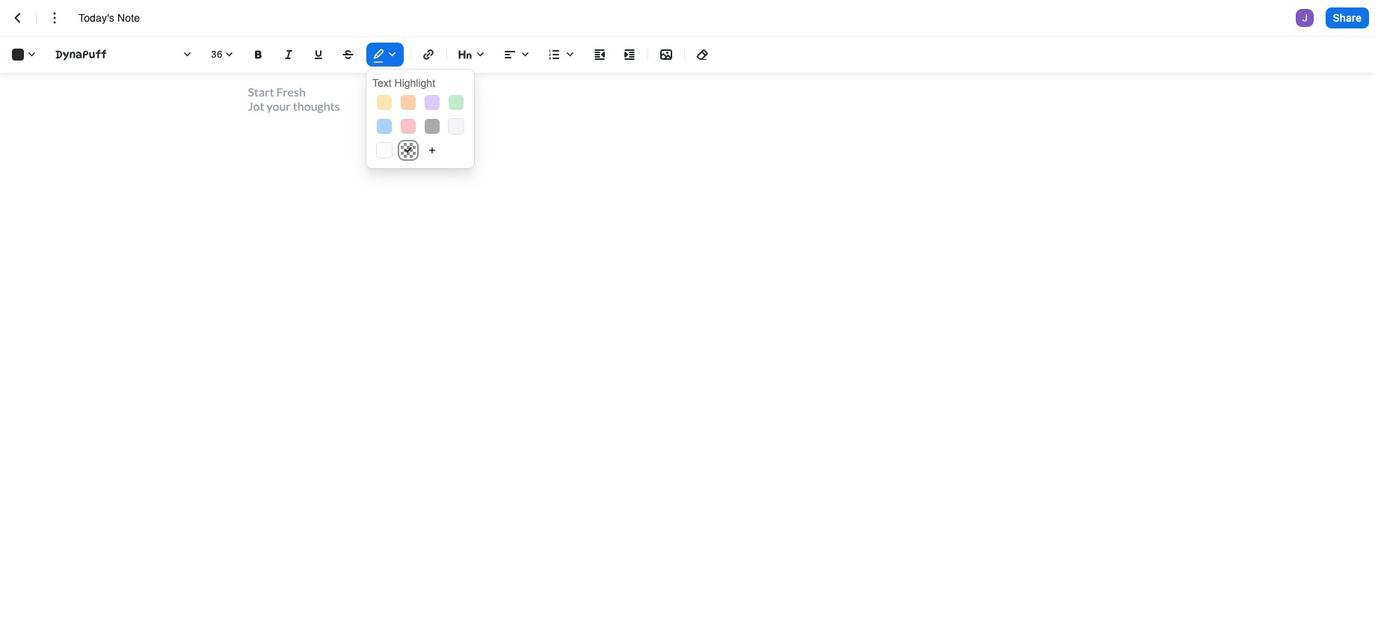 Task type: vqa. For each thing, say whether or not it's contained in the screenshot.
window new icon
no



Task type: describe. For each thing, give the bounding box(es) containing it.
36
[[211, 49, 223, 60]]

decrease indent image
[[591, 46, 609, 64]]

text highlight menu
[[367, 70, 474, 168]]

text
[[373, 77, 392, 89]]

all notes image
[[9, 9, 27, 27]]

red menu item
[[401, 119, 416, 134]]

increase indent image
[[621, 46, 639, 64]]

orange menu item
[[401, 95, 416, 110]]

dynapuff
[[55, 48, 107, 61]]

share
[[1334, 11, 1362, 24]]

underline image
[[310, 46, 328, 64]]

text highlight
[[373, 77, 435, 89]]

transparent image
[[405, 147, 412, 153]]

bold image
[[250, 46, 268, 64]]

transparent menu item
[[401, 143, 416, 158]]

highlight
[[395, 77, 435, 89]]

blue menu item
[[377, 119, 392, 134]]

jacob simon image
[[1296, 9, 1314, 27]]



Task type: locate. For each thing, give the bounding box(es) containing it.
strikethrough image
[[340, 46, 358, 64]]

share button
[[1326, 7, 1370, 28]]

clear style image
[[694, 46, 712, 64]]

black menu item
[[425, 119, 440, 134]]

36 button
[[205, 43, 241, 67]]

yellow menu item
[[377, 95, 392, 110]]

link image
[[420, 46, 438, 64]]

insert image image
[[658, 46, 676, 64]]

italic image
[[280, 46, 298, 64]]

white menu item
[[377, 143, 392, 158]]

green menu item
[[449, 95, 464, 110]]

None text field
[[79, 10, 156, 25]]

gray menu item
[[449, 119, 464, 134]]

dynapuff button
[[49, 43, 199, 67]]

more image
[[46, 9, 64, 27]]

purple menu item
[[425, 95, 440, 110]]



